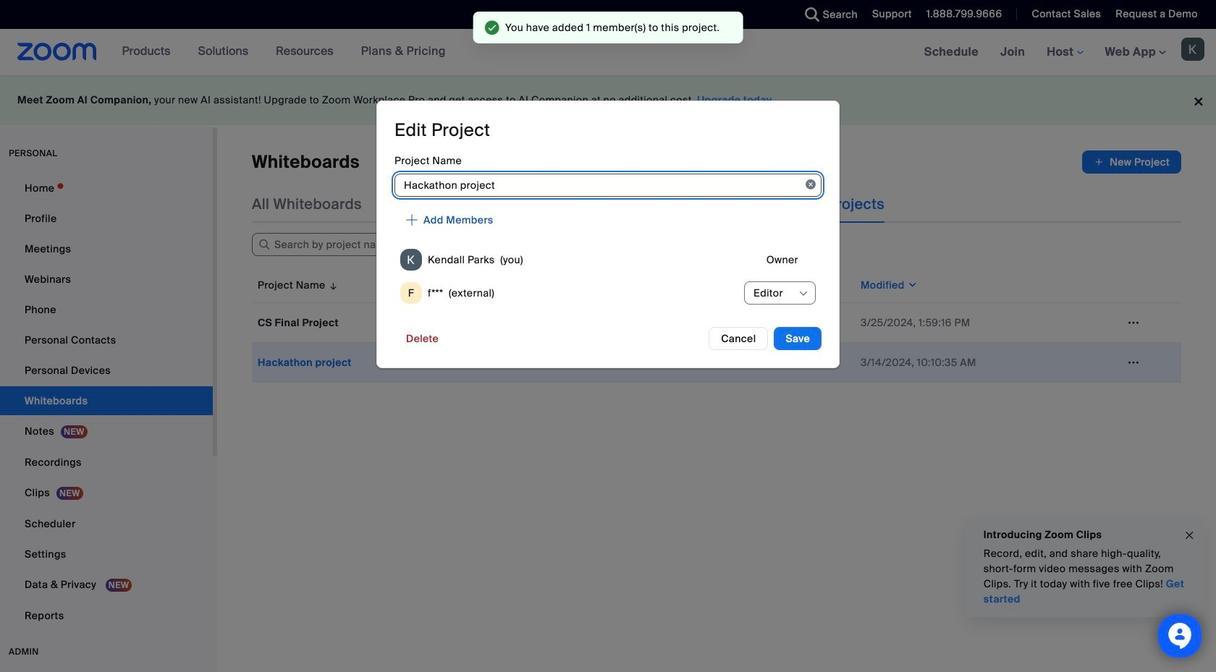 Task type: vqa. For each thing, say whether or not it's contained in the screenshot.
TABS OF ALL WHITEBOARD PAGE tab list
yes



Task type: describe. For each thing, give the bounding box(es) containing it.
arrow down image
[[326, 277, 339, 294]]

close image
[[1184, 528, 1195, 544]]

kendall parks avatar image
[[400, 249, 422, 271]]

kendall parks owner element
[[395, 244, 822, 277]]

success image
[[485, 20, 500, 35]]

Search text field
[[252, 233, 426, 256]]

edit project image
[[1122, 316, 1146, 329]]



Task type: locate. For each thing, give the bounding box(es) containing it.
tabs of all whiteboard page tab list
[[252, 185, 885, 223]]

footer
[[0, 75, 1216, 125]]

e.g. Happy Crew text field
[[395, 174, 822, 197]]

edit project image
[[1122, 356, 1146, 369]]

add image
[[1094, 155, 1104, 169]]

meetings navigation
[[914, 29, 1216, 76]]

product information navigation
[[111, 29, 457, 75]]

f*** editor element
[[395, 277, 822, 310]]

dialog
[[377, 101, 840, 369]]

show options image
[[798, 288, 810, 300]]

banner
[[0, 29, 1216, 76]]

personal menu menu
[[0, 174, 213, 632]]

application
[[252, 268, 1182, 383]]

heading
[[395, 119, 490, 141]]



